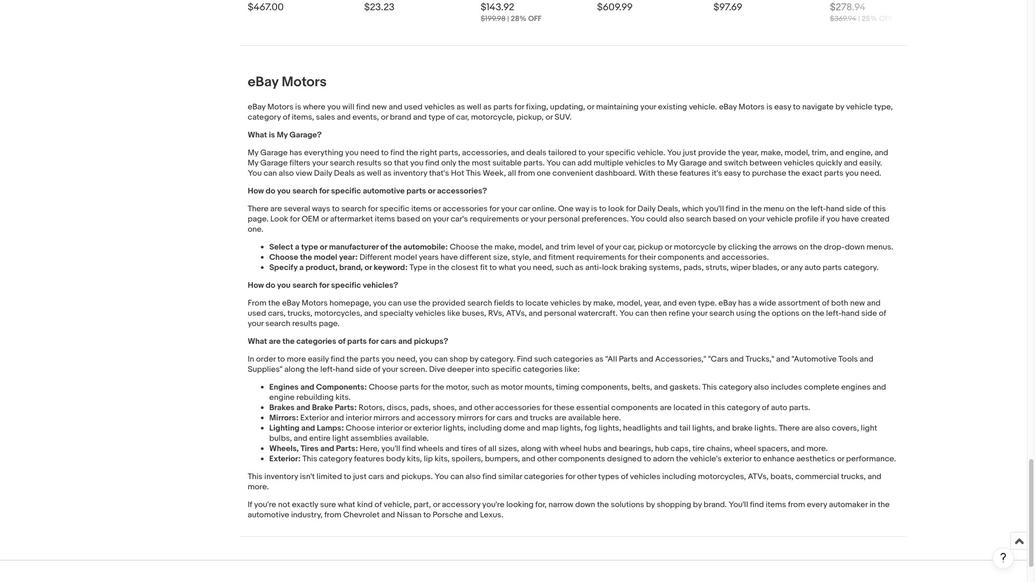 Task type: describe. For each thing, give the bounding box(es) containing it.
the down what are the categories of parts for cars and pickups?
[[346, 354, 358, 365]]

side inside from the ebay motors homepage, you can use the provided search fields to locate vehicles by make, model, year, and even type. ebay has a wide assortment of both new and used cars, trucks, motorcycles, and specialty vehicles like buses, rvs, atvs, and personal watercraft. you can then refine your search using the options on the left-hand side of your search results page.
[[861, 309, 877, 319]]

page. inside there are several ways to search for specific items or accessories for your car online. one way is to look for daily deals, which you'll find in the menu on the left-hand side of this page. look for oem or aftermarket items based on your car's requirements or your personal preferences. you could also search based on your vehicle profile if you have created one.
[[248, 214, 269, 224]]

adorn
[[653, 454, 674, 464]]

has inside from the ebay motors homepage, you can use the provided search fields to locate vehicles by make, model, year, and even type. ebay has a wide assortment of both new and used cars, trucks, motorcycles, and specialty vehicles like buses, rvs, atvs, and personal watercraft. you can then refine your search using the options on the left-hand side of your search results page.
[[738, 298, 751, 309]]

choose up closest
[[450, 242, 479, 252]]

the up the keyword:
[[390, 242, 402, 252]]

your down "from"
[[248, 319, 264, 329]]

also inside choose parts for the motor, such as motor mounts, timing components, belts, and gaskets. this category also includes complete engines and engine rebuilding kits.
[[754, 382, 769, 393]]

your left 'car' on the right
[[501, 204, 517, 214]]

engines
[[269, 382, 299, 393]]

you left the "need."
[[845, 168, 859, 179]]

as inside choose parts for the motor, such as motor mounts, timing components, belts, and gaskets. this category also includes complete engines and engine rebuilding kits.
[[491, 382, 499, 393]]

find left only
[[425, 158, 439, 168]]

to left the look
[[599, 204, 607, 214]]

do for how do you search for specific vehicles?
[[266, 281, 275, 291]]

2 mirrors from the left
[[457, 413, 483, 423]]

add
[[578, 158, 592, 168]]

$143.92
[[481, 2, 514, 14]]

from
[[248, 298, 266, 309]]

type inside select a type or manufacturer of the automobile: choose the make, model, and trim level of your car, pickup or motorcycle by clicking the arrows on the drop-down menus. choose the model year: different model years have different size, style, and fitment requirements for their components and accessories. specify a product, brand, or keyword: type in the closest fit to what you need, such as anti-lock braking systems, pads, struts, wiper blades, or any auto parts category.
[[301, 242, 318, 252]]

choose inside choose parts for the motor, such as motor mounts, timing components, belts, and gaskets. this category also includes complete engines and engine rebuilding kits.
[[369, 382, 398, 393]]

find inside in order to more easily find the parts you need, you can shop by category. find such categories as "all parts and accessories," "cars and trucks," and "automotive tools and supplies" along the left-hand side of your screen. dive deeper into specific categories like:
[[331, 354, 345, 365]]

like
[[447, 309, 460, 319]]

inventory inside my garage has everything you need to find the right parts, accessories, and deals tailored to your specific vehicle. you just provide the year, make, model, trim, and engine, and my garage filters your search results so that you find only the most suitable parts. you can add multiple vehicles to my garage and switch between vehicles quickly and easily. you can also view daily deals as well as inventory that's hot this week, all from one convenient dashboard. with these features it's easy to purchase the exact parts you need.
[[393, 168, 427, 179]]

1 based from the left
[[397, 214, 420, 224]]

hand inside there are several ways to search for specific items or accessories for your car online. one way is to look for daily deals, which you'll find in the menu on the left-hand side of this page. look for oem or aftermarket items based on your car's requirements or your personal preferences. you could also search based on your vehicle profile if you have created one.
[[826, 204, 844, 214]]

can left 'then' at the right bottom of page
[[635, 309, 649, 319]]

categories up the easily
[[296, 337, 336, 347]]

$97.69
[[714, 2, 742, 14]]

28%
[[511, 14, 527, 23]]

designed
[[607, 454, 642, 464]]

off for $278.94
[[879, 14, 893, 23]]

one.
[[248, 224, 264, 235]]

fog
[[585, 423, 597, 434]]

used inside from the ebay motors homepage, you can use the provided search fields to locate vehicles by make, model, year, and even type. ebay has a wide assortment of both new and used cars, trucks, motorcycles, and specialty vehicles like buses, rvs, atvs, and personal watercraft. you can then refine your search using the options on the left-hand side of your search results page.
[[248, 309, 266, 319]]

headlights
[[623, 423, 662, 434]]

results inside from the ebay motors homepage, you can use the provided search fields to locate vehicles by make, model, year, and even type. ebay has a wide assortment of both new and used cars, trucks, motorcycles, and specialty vehicles like buses, rvs, atvs, and personal watercraft. you can then refine your search using the options on the left-hand side of your search results page.
[[292, 319, 317, 329]]

as left pickup, in the top of the page
[[483, 102, 492, 112]]

how for how do you search for specific automotive parts or accessories?
[[248, 186, 264, 196]]

as left that
[[383, 168, 392, 179]]

on right "menu"
[[786, 204, 795, 214]]

of up parts,
[[447, 112, 454, 123]]

search left fields at the left bottom
[[467, 298, 492, 309]]

including inside choose interior or exterior lights, including dome and map lights, fog lights, headlights and tail lights, and brake lights. there are also covers, light bulbs, and entire light assemblies available.
[[468, 423, 502, 434]]

you left provide
[[667, 148, 681, 158]]

your inside select a type or manufacturer of the automobile: choose the make, model, and trim level of your car, pickup or motorcycle by clicking the arrows on the drop-down menus. choose the model year: different model years have different size, style, and fitment requirements for their components and accessories. specify a product, brand, or keyword: type in the closest fit to what you need, such as anti-lock braking systems, pads, struts, wiper blades, or any auto parts category.
[[605, 242, 621, 252]]

exactly
[[292, 500, 318, 510]]

category inside ebay motors is where you will find new and used vehicles as well as parts for fixing, updating, or maintaining your existing vehicle. ebay motors is easy to navigate by vehicle type, category of items, sales and events, or brand and type of car, motorcycle, pickup, or suv.
[[248, 112, 281, 123]]

1 vertical spatial a
[[299, 263, 304, 273]]

wheels,
[[269, 444, 299, 454]]

several
[[284, 204, 310, 214]]

wheels
[[418, 444, 444, 454]]

as left motorcycle, at top
[[457, 102, 465, 112]]

deals,
[[657, 204, 680, 214]]

has inside my garage has everything you need to find the right parts, accessories, and deals tailored to your specific vehicle. you just provide the year, make, model, trim, and engine, and my garage filters your search results so that you find only the most suitable parts. you can add multiple vehicles to my garage and switch between vehicles quickly and easily. you can also view daily deals as well as inventory that's hot this week, all from one convenient dashboard. with these features it's easy to purchase the exact parts you need.
[[289, 148, 302, 158]]

parts down the 'homepage,'
[[347, 337, 367, 347]]

| for $143.92
[[507, 14, 509, 23]]

exterior inside wheels, tires and parts: here, you'll find wheels and tires of all sizes, along with wheel hubs and bearings, hub caps, tire chains, wheel spacers, and more. exterior: this category features body kits, lip kits, spoilers, bumpers, and other components designed to adorn the vehicle's exterior to enhance aesthetics or performance.
[[724, 454, 752, 464]]

shopping
[[657, 500, 691, 510]]

it's
[[712, 168, 722, 179]]

for inside select a type or manufacturer of the automobile: choose the make, model, and trim level of your car, pickup or motorcycle by clicking the arrows on the drop-down menus. choose the model year: different model years have different size, style, and fitment requirements for their components and accessories. specify a product, brand, or keyword: type in the closest fit to what you need, such as anti-lock braking systems, pads, struts, wiper blades, or any auto parts category.
[[628, 252, 638, 263]]

what is my garage?
[[248, 130, 322, 140]]

parts: for brake
[[335, 403, 357, 413]]

timing
[[556, 382, 579, 393]]

items inside if you're not exactly sure what kind of vehicle, part, or accessory you're looking for, narrow down the solutions by shopping by brand. you'll find items from every automaker in the automotive industry, from chevrolet and nissan to porsche and lexus.
[[766, 500, 786, 510]]

one
[[537, 168, 551, 179]]

1 horizontal spatial automotive
[[363, 186, 405, 196]]

spacers,
[[758, 444, 789, 454]]

for left the 'oem'
[[290, 214, 300, 224]]

components,
[[581, 382, 630, 393]]

parts down that
[[407, 186, 426, 196]]

of left 'both'
[[822, 298, 829, 309]]

you down pickups?
[[419, 354, 433, 365]]

category inside choose parts for the motor, such as motor mounts, timing components, belts, and gaskets. this category also includes complete engines and engine rebuilding kits.
[[719, 382, 752, 393]]

garage left filters
[[260, 158, 288, 168]]

specific inside in order to more easily find the parts you need, you can shop by category. find such categories as "all parts and accessories," "cars and trucks," and "automotive tools and supplies" along the left-hand side of your screen. dive deeper into specific categories like:
[[491, 365, 521, 375]]

even
[[679, 298, 696, 309]]

0 vertical spatial cars
[[380, 337, 396, 347]]

mirrors:
[[269, 413, 299, 423]]

pickups.
[[401, 472, 433, 482]]

anti-
[[585, 263, 602, 273]]

or up product,
[[320, 242, 327, 252]]

you down specify
[[277, 281, 291, 291]]

type.
[[698, 298, 717, 309]]

with
[[639, 168, 655, 179]]

entire
[[309, 434, 331, 444]]

supplies"
[[248, 365, 283, 375]]

$278.94 $369.94 | 25% off
[[830, 2, 893, 23]]

0 vertical spatial a
[[295, 242, 299, 252]]

of right 'both'
[[879, 309, 886, 319]]

1 horizontal spatial light
[[861, 423, 877, 434]]

map
[[542, 423, 559, 434]]

2 lights, from the left
[[560, 423, 583, 434]]

your right the refine
[[692, 309, 708, 319]]

assemblies
[[351, 434, 393, 444]]

automotive inside if you're not exactly sure what kind of vehicle, part, or accessory you're looking for, narrow down the solutions by shopping by brand. you'll find items from every automaker in the automotive industry, from chevrolet and nissan to porsche and lexus.
[[248, 510, 289, 520]]

model, inside my garage has everything you need to find the right parts, accessories, and deals tailored to your specific vehicle. you just provide the year, make, model, trim, and engine, and my garage filters your search results so that you find only the most suitable parts. you can add multiple vehicles to my garage and switch between vehicles quickly and easily. you can also view daily deals as well as inventory that's hot this week, all from one convenient dashboard. with these features it's easy to purchase the exact parts you need.
[[785, 148, 810, 158]]

only
[[441, 158, 456, 168]]

the left drop-
[[810, 242, 822, 252]]

on inside select a type or manufacturer of the automobile: choose the make, model, and trim level of your car, pickup or motorcycle by clicking the arrows on the drop-down menus. choose the model year: different model years have different size, style, and fitment requirements for their components and accessories. specify a product, brand, or keyword: type in the closest fit to what you need, such as anti-lock braking systems, pads, struts, wiper blades, or any auto parts category.
[[799, 242, 808, 252]]

$199.98 text field
[[481, 14, 506, 23]]

type,
[[874, 102, 893, 112]]

cars inside this inventory isn't limited to just cars and pickups. you can also find similar categories for other types of vehicles including motorcycles, atvs, boats, commercial trucks, and more.
[[368, 472, 384, 482]]

$609.99 link
[[597, 0, 705, 26]]

search down "from"
[[265, 319, 290, 329]]

created
[[861, 214, 890, 224]]

ebay motors is where you will find new and used vehicles as well as parts for fixing, updating, or maintaining your existing vehicle. ebay motors is easy to navigate by vehicle type, category of items, sales and events, or brand and type of car, motorcycle, pickup, or suv.
[[248, 102, 893, 123]]

categories up 'timing'
[[554, 354, 593, 365]]

0 horizontal spatial items
[[375, 214, 395, 224]]

the left 'both'
[[812, 309, 824, 319]]

brand,
[[339, 263, 363, 273]]

fixing,
[[526, 102, 548, 112]]

way
[[575, 204, 589, 214]]

provided
[[432, 298, 465, 309]]

2 based from the left
[[713, 214, 736, 224]]

or right brand,
[[365, 263, 372, 273]]

for up ways at the top left of page
[[319, 186, 329, 196]]

brakes
[[269, 403, 295, 413]]

lights.
[[755, 423, 777, 434]]

1 lights, from the left
[[444, 423, 466, 434]]

1 model from the left
[[314, 252, 337, 263]]

parts. inside brakes and brake parts: rotors, discs, pads, shoes, and other accessories for these essential components are located in this category of auto parts. mirrors: exterior and interior mirrors and accessory mirrors for cars and trucks are available here.
[[789, 403, 810, 413]]

vehicles left like
[[415, 309, 446, 319]]

you left filters
[[248, 168, 262, 179]]

pads, inside brakes and brake parts: rotors, discs, pads, shoes, and other accessories for these essential components are located in this category of auto parts. mirrors: exterior and interior mirrors and accessory mirrors for cars and trucks are available here.
[[411, 403, 431, 413]]

is left where
[[295, 102, 301, 112]]

motorcycles, inside from the ebay motors homepage, you can use the provided search fields to locate vehicles by make, model, year, and even type. ebay has a wide assortment of both new and used cars, trucks, motorcycles, and specialty vehicles like buses, rvs, atvs, and personal watercraft. you can then refine your search using the options on the left-hand side of your search results page.
[[314, 309, 362, 319]]

or right the 'oem'
[[321, 214, 328, 224]]

you right deals at the right top of the page
[[547, 158, 561, 168]]

model, inside from the ebay motors homepage, you can use the provided search fields to locate vehicles by make, model, year, and even type. ebay has a wide assortment of both new and used cars, trucks, motorcycles, and specialty vehicles like buses, rvs, atvs, and personal watercraft. you can then refine your search using the options on the left-hand side of your search results page.
[[617, 298, 642, 309]]

or left any
[[781, 263, 788, 273]]

of up the keyword:
[[380, 242, 388, 252]]

have inside select a type or manufacturer of the automobile: choose the make, model, and trim level of your car, pickup or motorcycle by clicking the arrows on the drop-down menus. choose the model year: different model years have different size, style, and fitment requirements for their components and accessories. specify a product, brand, or keyword: type in the closest fit to what you need, such as anti-lock braking systems, pads, struts, wiper blades, or any auto parts category.
[[441, 252, 458, 263]]

you right that
[[410, 158, 424, 168]]

this inside my garage has everything you need to find the right parts, accessories, and deals tailored to your specific vehicle. you just provide the year, make, model, trim, and engine, and my garage filters your search results so that you find only the most suitable parts. you can add multiple vehicles to my garage and switch between vehicles quickly and easily. you can also view daily deals as well as inventory that's hot this week, all from one convenient dashboard. with these features it's easy to purchase the exact parts you need.
[[466, 168, 481, 179]]

requirements inside select a type or manufacturer of the automobile: choose the make, model, and trim level of your car, pickup or motorcycle by clicking the arrows on the drop-down menus. choose the model year: different model years have different size, style, and fitment requirements for their components and accessories. specify a product, brand, or keyword: type in the closest fit to what you need, such as anti-lock braking systems, pads, struts, wiper blades, or any auto parts category.
[[577, 252, 626, 263]]

parts inside choose parts for the motor, such as motor mounts, timing components, belts, and gaskets. this category also includes complete engines and engine rebuilding kits.
[[400, 382, 419, 393]]

other inside brakes and brake parts: rotors, discs, pads, shoes, and other accessories for these essential components are located in this category of auto parts. mirrors: exterior and interior mirrors and accessory mirrors for cars and trucks are available here.
[[474, 403, 493, 413]]

of inside if you're not exactly sure what kind of vehicle, part, or accessory you're looking for, narrow down the solutions by shopping by brand. you'll find items from every automaker in the automotive industry, from chevrolet and nissan to porsche and lexus.
[[375, 500, 382, 510]]

to inside from the ebay motors homepage, you can use the provided search fields to locate vehicles by make, model, year, and even type. ebay has a wide assortment of both new and used cars, trucks, motorcycles, and specialty vehicles like buses, rvs, atvs, and personal watercraft. you can then refine your search using the options on the left-hand side of your search results page.
[[516, 298, 524, 309]]

choose interior or exterior lights, including dome and map lights, fog lights, headlights and tail lights, and brake lights. there are also covers, light bulbs, and entire light assemblies available.
[[269, 423, 877, 444]]

your inside ebay motors is where you will find new and used vehicles as well as parts for fixing, updating, or maintaining your existing vehicle. ebay motors is easy to navigate by vehicle type, category of items, sales and events, or brand and type of car, motorcycle, pickup, or suv.
[[640, 102, 656, 112]]

more. inside this inventory isn't limited to just cars and pickups. you can also find similar categories for other types of vehicles including motorcycles, atvs, boats, commercial trucks, and more.
[[248, 482, 269, 492]]

parts. inside my garage has everything you need to find the right parts, accessories, and deals tailored to your specific vehicle. you just provide the year, make, model, trim, and engine, and my garage filters your search results so that you find only the most suitable parts. you can add multiple vehicles to my garage and switch between vehicles quickly and easily. you can also view daily deals as well as inventory that's hot this week, all from one convenient dashboard. with these features it's easy to purchase the exact parts you need.
[[523, 158, 545, 168]]

or left online.
[[521, 214, 528, 224]]

all inside my garage has everything you need to find the right parts, accessories, and deals tailored to your specific vehicle. you just provide the year, make, model, trim, and engine, and my garage filters your search results so that you find only the most suitable parts. you can add multiple vehicles to my garage and switch between vehicles quickly and easily. you can also view daily deals as well as inventory that's hot this week, all from one convenient dashboard. with these features it's easy to purchase the exact parts you need.
[[508, 168, 516, 179]]

search down view
[[292, 186, 318, 196]]

locate
[[525, 298, 549, 309]]

assortment
[[778, 298, 820, 309]]

the up 'engines and components:'
[[307, 365, 319, 375]]

these inside brakes and brake parts: rotors, discs, pads, shoes, and other accessories for these essential components are located in this category of auto parts. mirrors: exterior and interior mirrors and accessory mirrors for cars and trucks are available here.
[[554, 403, 575, 413]]

help, opens dialogs image
[[998, 553, 1009, 563]]

vehicle. inside ebay motors is where you will find new and used vehicles as well as parts for fixing, updating, or maintaining your existing vehicle. ebay motors is easy to navigate by vehicle type, category of items, sales and events, or brand and type of car, motorcycle, pickup, or suv.
[[689, 102, 717, 112]]

the up more
[[283, 337, 295, 347]]

parts inside ebay motors is where you will find new and used vehicles as well as parts for fixing, updating, or maintaining your existing vehicle. ebay motors is easy to navigate by vehicle type, category of items, sales and events, or brand and type of car, motorcycle, pickup, or suv.
[[493, 102, 513, 112]]

vehicle inside ebay motors is where you will find new and used vehicles as well as parts for fixing, updating, or maintaining your existing vehicle. ebay motors is easy to navigate by vehicle type, category of items, sales and events, or brand and type of car, motorcycle, pickup, or suv.
[[846, 102, 873, 112]]

you left screen.
[[381, 354, 395, 365]]

keyword:
[[374, 263, 408, 273]]

limited
[[317, 472, 342, 482]]

this inside wheels, tires and parts: here, you'll find wheels and tires of all sizes, along with wheel hubs and bearings, hub caps, tire chains, wheel spacers, and more. exterior: this category features body kits, lip kits, spoilers, bumpers, and other components designed to adorn the vehicle's exterior to enhance aesthetics or performance.
[[303, 454, 317, 464]]

caps,
[[671, 444, 691, 454]]

garage left the "it's" in the top right of the page
[[679, 158, 707, 168]]

chevrolet
[[343, 510, 380, 520]]

are right trucks
[[555, 413, 566, 423]]

to inside select a type or manufacturer of the automobile: choose the make, model, and trim level of your car, pickup or motorcycle by clicking the arrows on the drop-down menus. choose the model year: different model years have different size, style, and fitment requirements for their components and accessories. specify a product, brand, or keyword: type in the closest fit to what you need, such as anti-lock braking systems, pads, struts, wiper blades, or any auto parts category.
[[489, 263, 497, 273]]

of inside wheels, tires and parts: here, you'll find wheels and tires of all sizes, along with wheel hubs and bearings, hub caps, tire chains, wheel spacers, and more. exterior: this category features body kits, lip kits, spoilers, bumpers, and other components designed to adorn the vehicle's exterior to enhance aesthetics or performance.
[[479, 444, 486, 454]]

will
[[342, 102, 354, 112]]

any
[[790, 263, 803, 273]]

for down the 'homepage,'
[[369, 337, 379, 347]]

look
[[608, 204, 624, 214]]

vehicles left quickly
[[784, 158, 814, 168]]

parts inside select a type or manufacturer of the automobile: choose the make, model, and trim level of your car, pickup or motorcycle by clicking the arrows on the drop-down menus. choose the model year: different model years have different size, style, and fitment requirements for their components and accessories. specify a product, brand, or keyword: type in the closest fit to what you need, such as anti-lock braking systems, pads, struts, wiper blades, or any auto parts category.
[[823, 263, 842, 273]]

such inside in order to more easily find the parts you need, you can shop by category. find such categories as "all parts and accessories," "cars and trucks," and "automotive tools and supplies" along the left-hand side of your screen. dive deeper into specific categories like:
[[534, 354, 552, 365]]

are up order on the bottom left
[[269, 337, 281, 347]]

you left the 'need'
[[345, 148, 359, 158]]

you inside from the ebay motors homepage, you can use the provided search fields to locate vehicles by make, model, year, and even type. ebay has a wide assortment of both new and used cars, trucks, motorcycles, and specialty vehicles like buses, rvs, atvs, and personal watercraft. you can then refine your search using the options on the left-hand side of your search results page.
[[373, 298, 386, 309]]

1 kits, from the left
[[407, 454, 422, 464]]

for inside this inventory isn't limited to just cars and pickups. you can also find similar categories for other types of vehicles including motorcycles, atvs, boats, commercial trucks, and more.
[[566, 472, 575, 482]]

are inside choose interior or exterior lights, including dome and map lights, fog lights, headlights and tail lights, and brake lights. there are also covers, light bulbs, and entire light assemblies available.
[[802, 423, 813, 434]]

make, inside select a type or manufacturer of the automobile: choose the make, model, and trim level of your car, pickup or motorcycle by clicking the arrows on the drop-down menus. choose the model year: different model years have different size, style, and fitment requirements for their components and accessories. specify a product, brand, or keyword: type in the closest fit to what you need, such as anti-lock braking systems, pads, struts, wiper blades, or any auto parts category.
[[495, 242, 516, 252]]

new inside ebay motors is where you will find new and used vehicles as well as parts for fixing, updating, or maintaining your existing vehicle. ebay motors is easy to navigate by vehicle type, category of items, sales and events, or brand and type of car, motorcycle, pickup, or suv.
[[372, 102, 387, 112]]

for down product,
[[319, 281, 329, 291]]

how for how do you search for specific vehicles?
[[248, 281, 264, 291]]

find inside wheels, tires and parts: here, you'll find wheels and tires of all sizes, along with wheel hubs and bearings, hub caps, tire chains, wheel spacers, and more. exterior: this category features body kits, lip kits, spoilers, bumpers, and other components designed to adorn the vehicle's exterior to enhance aesthetics or performance.
[[402, 444, 416, 454]]

sizes,
[[498, 444, 519, 454]]

what are the categories of parts for cars and pickups?
[[248, 337, 448, 347]]

choose inside choose interior or exterior lights, including dome and map lights, fog lights, headlights and tail lights, and brake lights. there are also covers, light bulbs, and entire light assemblies available.
[[346, 423, 375, 434]]

is left navigate
[[767, 102, 773, 112]]

these inside my garage has everything you need to find the right parts, accessories, and deals tailored to your specific vehicle. you just provide the year, make, model, trim, and engine, and my garage filters your search results so that you find only the most suitable parts. you can add multiple vehicles to my garage and switch between vehicles quickly and easily. you can also view daily deals as well as inventory that's hot this week, all from one convenient dashboard. with these features it's easy to purchase the exact parts you need.
[[657, 168, 678, 179]]

the left solutions in the bottom right of the page
[[597, 500, 609, 510]]

have inside there are several ways to search for specific items or accessories for your car online. one way is to look for daily deals, which you'll find in the menu on the left-hand side of this page. look for oem or aftermarket items based on your car's requirements or your personal preferences. you could also search based on your vehicle profile if you have created one.
[[842, 214, 859, 224]]

the right the using
[[758, 309, 770, 319]]

your up dashboard.
[[588, 148, 604, 158]]

you'll
[[729, 500, 748, 510]]

vehicle's
[[690, 454, 722, 464]]

you inside from the ebay motors homepage, you can use the provided search fields to locate vehicles by make, model, year, and even type. ebay has a wide assortment of both new and used cars, trucks, motorcycles, and specialty vehicles like buses, rvs, atvs, and personal watercraft. you can then refine your search using the options on the left-hand side of your search results page.
[[619, 309, 634, 319]]

search up motorcycle
[[686, 214, 711, 224]]

can left filters
[[264, 168, 277, 179]]

specific up the 'homepage,'
[[331, 281, 361, 291]]

left- inside in order to more easily find the parts you need, you can shop by category. find such categories as "all parts and accessories," "cars and trucks," and "automotive tools and supplies" along the left-hand side of your screen. dive deeper into specific categories like:
[[320, 365, 336, 375]]

sure
[[320, 500, 336, 510]]

vehicles right multiple
[[625, 158, 656, 168]]

car's
[[451, 214, 468, 224]]

in inside if you're not exactly sure what kind of vehicle, part, or accessory you're looking for, narrow down the solutions by shopping by brand. you'll find items from every automaker in the automotive industry, from chevrolet and nissan to porsche and lexus.
[[870, 500, 876, 510]]

to right the 'need'
[[381, 148, 389, 158]]

parts,
[[439, 148, 460, 158]]

0 horizontal spatial light
[[332, 434, 349, 444]]

or right pickup on the right top of the page
[[665, 242, 672, 252]]

if
[[820, 214, 825, 224]]

the left closest
[[437, 263, 449, 273]]

trucks,"
[[746, 354, 774, 365]]

discs,
[[387, 403, 409, 413]]

switch
[[724, 158, 748, 168]]

$23.23
[[364, 2, 395, 14]]

for down how do you search for specific automotive parts or accessories? on the top of the page
[[368, 204, 378, 214]]

the right specify
[[300, 252, 312, 263]]

0 horizontal spatial from
[[324, 510, 341, 520]]

your left car's
[[433, 214, 449, 224]]

vehicles right the locate at bottom
[[550, 298, 581, 309]]

from the ebay motors homepage, you can use the provided search fields to locate vehicles by make, model, year, and even type. ebay has a wide assortment of both new and used cars, trucks, motorcycles, and specialty vehicles like buses, rvs, atvs, and personal watercraft. you can then refine your search using the options on the left-hand side of your search results page.
[[248, 298, 886, 329]]

pads, inside select a type or manufacturer of the automobile: choose the make, model, and trim level of your car, pickup or motorcycle by clicking the arrows on the drop-down menus. choose the model year: different model years have different size, style, and fitment requirements for their components and accessories. specify a product, brand, or keyword: type in the closest fit to what you need, such as anti-lock braking systems, pads, struts, wiper blades, or any auto parts category.
[[684, 263, 704, 273]]

bearings,
[[619, 444, 653, 454]]

on inside from the ebay motors homepage, you can use the provided search fields to locate vehicles by make, model, year, and even type. ebay has a wide assortment of both new and used cars, trucks, motorcycles, and specialty vehicles like buses, rvs, atvs, and personal watercraft. you can then refine your search using the options on the left-hand side of your search results page.
[[801, 309, 811, 319]]

other inside this inventory isn't limited to just cars and pickups. you can also find similar categories for other types of vehicles including motorcycles, atvs, boats, commercial trucks, and more.
[[577, 472, 596, 482]]

complete
[[804, 382, 839, 393]]

this inside choose parts for the motor, such as motor mounts, timing components, belts, and gaskets. this category also includes complete engines and engine rebuilding kits.
[[702, 382, 717, 393]]

$278.94
[[830, 2, 866, 14]]

for inside choose parts for the motor, such as motor mounts, timing components, belts, and gaskets. this category also includes complete engines and engine rebuilding kits.
[[421, 382, 431, 393]]

here.
[[603, 413, 621, 423]]

personal inside from the ebay motors homepage, you can use the provided search fields to locate vehicles by make, model, year, and even type. ebay has a wide assortment of both new and used cars, trucks, motorcycles, and specialty vehicles like buses, rvs, atvs, and personal watercraft. you can then refine your search using the options on the left-hand side of your search results page.
[[544, 309, 576, 319]]

like:
[[565, 365, 580, 375]]

search down how do you search for specific automotive parts or accessories? on the top of the page
[[341, 204, 366, 214]]

$369.94
[[830, 14, 857, 23]]

specific down deals
[[331, 186, 361, 196]]

2 horizontal spatial from
[[788, 500, 805, 510]]

commercial
[[795, 472, 839, 482]]

year:
[[339, 252, 358, 263]]

industry,
[[291, 510, 323, 520]]

homepage,
[[330, 298, 371, 309]]

types
[[598, 472, 619, 482]]

more. inside wheels, tires and parts: here, you'll find wheels and tires of all sizes, along with wheel hubs and bearings, hub caps, tire chains, wheel spacers, and more. exterior: this category features body kits, lip kits, spoilers, bumpers, and other components designed to adorn the vehicle's exterior to enhance aesthetics or performance.
[[807, 444, 828, 454]]

motor,
[[446, 382, 470, 393]]

to right "tailored" on the top of page
[[579, 148, 586, 158]]

you'll inside there are several ways to search for specific items or accessories for your car online. one way is to look for daily deals, which you'll find in the menu on the left-hand side of this page. look for oem or aftermarket items based on your car's requirements or your personal preferences. you could also search based on your vehicle profile if you have created one.
[[705, 204, 724, 214]]

of inside in order to more easily find the parts you need, you can shop by category. find such categories as "all parts and accessories," "cars and trucks," and "automotive tools and supplies" along the left-hand side of your screen. dive deeper into specific categories like:
[[373, 365, 380, 375]]

page. inside from the ebay motors homepage, you can use the provided search fields to locate vehicles by make, model, year, and even type. ebay has a wide assortment of both new and used cars, trucks, motorcycles, and specialty vehicles like buses, rvs, atvs, and personal watercraft. you can then refine your search using the options on the left-hand side of your search results page.
[[319, 319, 340, 329]]

or left brand
[[381, 112, 388, 123]]

bumpers,
[[485, 454, 520, 464]]

other inside wheels, tires and parts: here, you'll find wheels and tires of all sizes, along with wheel hubs and bearings, hub caps, tire chains, wheel spacers, and more. exterior: this category features body kits, lip kits, spoilers, bumpers, and other components designed to adorn the vehicle's exterior to enhance aesthetics or performance.
[[537, 454, 557, 464]]

inventory inside this inventory isn't limited to just cars and pickups. you can also find similar categories for other types of vehicles including motorcycles, atvs, boats, commercial trucks, and more.
[[264, 472, 298, 482]]

"all
[[605, 354, 617, 365]]

your up clicking
[[749, 214, 765, 224]]

for left dome
[[485, 413, 495, 423]]

deals
[[526, 148, 546, 158]]

trucks
[[530, 413, 553, 423]]

a inside from the ebay motors homepage, you can use the provided search fields to locate vehicles by make, model, year, and even type. ebay has a wide assortment of both new and used cars, trucks, motorcycles, and specialty vehicles like buses, rvs, atvs, and personal watercraft. you can then refine your search using the options on the left-hand side of your search results page.
[[753, 298, 757, 309]]

of left items,
[[283, 112, 290, 123]]

your inside in order to more easily find the parts you need, you can shop by category. find such categories as "all parts and accessories," "cars and trucks," and "automotive tools and supplies" along the left-hand side of your screen. dive deeper into specific categories like:
[[382, 365, 398, 375]]

for up map
[[542, 403, 552, 413]]

$369.94 text field
[[830, 14, 857, 23]]

to left adorn
[[644, 454, 651, 464]]

as inside in order to more easily find the parts you need, you can shop by category. find such categories as "all parts and accessories," "cars and trucks," and "automotive tools and supplies" along the left-hand side of your screen. dive deeper into specific categories like:
[[595, 354, 604, 365]]

choose down look
[[269, 252, 298, 263]]

1 horizontal spatial items
[[411, 204, 432, 214]]

by right solutions in the bottom right of the page
[[646, 500, 655, 510]]

by inside select a type or manufacturer of the automobile: choose the make, model, and trim level of your car, pickup or motorcycle by clicking the arrows on the drop-down menus. choose the model year: different model years have different size, style, and fitment requirements for their components and accessories. specify a product, brand, or keyword: type in the closest fit to what you need, such as anti-lock braking systems, pads, struts, wiper blades, or any auto parts category.
[[718, 242, 726, 252]]

accessory inside brakes and brake parts: rotors, discs, pads, shoes, and other accessories for these essential components are located in this category of auto parts. mirrors: exterior and interior mirrors and accessory mirrors for cars and trucks are available here.
[[417, 413, 456, 423]]

2 model from the left
[[394, 252, 417, 263]]

lighting and lamps:
[[269, 423, 344, 434]]

along inside in order to more easily find the parts you need, you can shop by category. find such categories as "all parts and accessories," "cars and trucks," and "automotive tools and supplies" along the left-hand side of your screen. dive deeper into specific categories like:
[[284, 365, 305, 375]]

motorcycle
[[674, 242, 716, 252]]

quickly
[[816, 158, 842, 168]]

tire
[[693, 444, 705, 454]]

exterior:
[[269, 454, 301, 464]]

part,
[[414, 500, 431, 510]]

of down the 'homepage,'
[[338, 337, 345, 347]]

the left arrows
[[759, 242, 771, 252]]

is left garage?
[[269, 130, 275, 140]]

blades,
[[752, 263, 779, 273]]

garage down what is my garage?
[[260, 148, 288, 158]]

the right provide
[[728, 148, 740, 158]]

as inside select a type or manufacturer of the automobile: choose the make, model, and trim level of your car, pickup or motorcycle by clicking the arrows on the drop-down menus. choose the model year: different model years have different size, style, and fitment requirements for their components and accessories. specify a product, brand, or keyword: type in the closest fit to what you need, such as anti-lock braking systems, pads, struts, wiper blades, or any auto parts category.
[[575, 263, 584, 273]]

need, inside select a type or manufacturer of the automobile: choose the make, model, and trim level of your car, pickup or motorcycle by clicking the arrows on the drop-down menus. choose the model year: different model years have different size, style, and fitment requirements for their components and accessories. specify a product, brand, or keyword: type in the closest fit to what you need, such as anti-lock braking systems, pads, struts, wiper blades, or any auto parts category.
[[533, 263, 554, 273]]

category inside brakes and brake parts: rotors, discs, pads, shoes, and other accessories for these essential components are located in this category of auto parts. mirrors: exterior and interior mirrors and accessory mirrors for cars and trucks are available here.
[[727, 403, 760, 413]]

buses,
[[462, 309, 486, 319]]

ways
[[312, 204, 330, 214]]

as right deals
[[357, 168, 365, 179]]

the left "menu"
[[750, 204, 762, 214]]

vehicles inside ebay motors is where you will find new and used vehicles as well as parts for fixing, updating, or maintaining your existing vehicle. ebay motors is easy to navigate by vehicle type, category of items, sales and events, or brand and type of car, motorcycle, pickup, or suv.
[[424, 102, 455, 112]]

results inside my garage has everything you need to find the right parts, accessories, and deals tailored to your specific vehicle. you just provide the year, make, model, trim, and engine, and my garage filters your search results so that you find only the most suitable parts. you can add multiple vehicles to my garage and switch between vehicles quickly and easily. you can also view daily deals as well as inventory that's hot this week, all from one convenient dashboard. with these features it's easy to purchase the exact parts you need.
[[357, 158, 382, 168]]

accessory inside if you're not exactly sure what kind of vehicle, part, or accessory you're looking for, narrow down the solutions by shopping by brand. you'll find items from every automaker in the automotive industry, from chevrolet and nissan to porsche and lexus.
[[442, 500, 481, 510]]



Task type: vqa. For each thing, say whether or not it's contained in the screenshot.
deeper
yes



Task type: locate. For each thing, give the bounding box(es) containing it.
tires
[[301, 444, 319, 454]]

1 horizontal spatial auto
[[805, 263, 821, 273]]

most
[[472, 158, 491, 168]]

menus.
[[867, 242, 893, 252]]

car, inside select a type or manufacturer of the automobile: choose the make, model, and trim level of your car, pickup or motorcycle by clicking the arrows on the drop-down menus. choose the model year: different model years have different size, style, and fitment requirements for their components and accessories. specify a product, brand, or keyword: type in the closest fit to what you need, such as anti-lock braking systems, pads, struts, wiper blades, or any auto parts category.
[[623, 242, 636, 252]]

1 horizontal spatial model
[[394, 252, 417, 263]]

model, inside select a type or manufacturer of the automobile: choose the make, model, and trim level of your car, pickup or motorcycle by clicking the arrows on the drop-down menus. choose the model year: different model years have different size, style, and fitment requirements for their components and accessories. specify a product, brand, or keyword: type in the closest fit to what you need, such as anti-lock braking systems, pads, struts, wiper blades, or any auto parts category.
[[518, 242, 544, 252]]

exterior
[[413, 423, 442, 434], [724, 454, 752, 464]]

inventory down exterior:
[[264, 472, 298, 482]]

used
[[404, 102, 423, 112], [248, 309, 266, 319]]

mirrors up assemblies at the left of the page
[[373, 413, 400, 423]]

1 wheel from the left
[[560, 444, 582, 454]]

0 horizontal spatial you'll
[[381, 444, 400, 454]]

1 horizontal spatial vehicle
[[846, 102, 873, 112]]

0 horizontal spatial such
[[471, 382, 489, 393]]

0 vertical spatial motorcycles,
[[314, 309, 362, 319]]

0 vertical spatial parts:
[[335, 403, 357, 413]]

0 vertical spatial side
[[846, 204, 862, 214]]

accessory
[[417, 413, 456, 423], [442, 500, 481, 510]]

0 vertical spatial you'll
[[705, 204, 724, 214]]

1 vertical spatial parts:
[[336, 444, 358, 454]]

more. up if
[[248, 482, 269, 492]]

cars down specialty
[[380, 337, 396, 347]]

year, left the refine
[[644, 298, 661, 309]]

parts right exact
[[824, 168, 844, 179]]

parts down screen.
[[400, 382, 419, 393]]

in
[[248, 354, 254, 365]]

has down garage?
[[289, 148, 302, 158]]

hand up tools
[[842, 309, 860, 319]]

2 do from the top
[[266, 281, 275, 291]]

what for what are the categories of parts for cars and pickups?
[[248, 337, 267, 347]]

0 vertical spatial more.
[[807, 444, 828, 454]]

$467.00
[[248, 2, 284, 14]]

trucks, inside this inventory isn't limited to just cars and pickups. you can also find similar categories for other types of vehicles including motorcycles, atvs, boats, commercial trucks, and more.
[[841, 472, 866, 482]]

1 vertical spatial just
[[353, 472, 367, 482]]

inventory
[[393, 168, 427, 179], [264, 472, 298, 482]]

brake
[[732, 423, 753, 434]]

automobile:
[[403, 242, 448, 252]]

just up the kind
[[353, 472, 367, 482]]

in inside select a type or manufacturer of the automobile: choose the make, model, and trim level of your car, pickup or motorcycle by clicking the arrows on the drop-down menus. choose the model year: different model years have different size, style, and fitment requirements for their components and accessories. specify a product, brand, or keyword: type in the closest fit to what you need, such as anti-lock braking systems, pads, struts, wiper blades, or any auto parts category.
[[429, 263, 436, 273]]

my
[[277, 130, 288, 140], [248, 148, 258, 158], [248, 158, 258, 168], [667, 158, 678, 168]]

2 vertical spatial cars
[[368, 472, 384, 482]]

items
[[411, 204, 432, 214], [375, 214, 395, 224], [766, 500, 786, 510]]

features down assemblies at the left of the page
[[354, 454, 384, 464]]

more.
[[807, 444, 828, 454], [248, 482, 269, 492]]

0 horizontal spatial |
[[507, 14, 509, 23]]

are left located
[[660, 403, 672, 413]]

different
[[460, 252, 491, 263]]

0 vertical spatial this
[[873, 204, 886, 214]]

light
[[861, 423, 877, 434], [332, 434, 349, 444]]

0 vertical spatial vehicle.
[[689, 102, 717, 112]]

items,
[[292, 112, 314, 123]]

0 horizontal spatial used
[[248, 309, 266, 319]]

category inside wheels, tires and parts: here, you'll find wheels and tires of all sizes, along with wheel hubs and bearings, hub caps, tire chains, wheel spacers, and more. exterior: this category features body kits, lip kits, spoilers, bumpers, and other components designed to adorn the vehicle's exterior to enhance aesthetics or performance.
[[319, 454, 352, 464]]

all inside wheels, tires and parts: here, you'll find wheels and tires of all sizes, along with wheel hubs and bearings, hub caps, tire chains, wheel spacers, and more. exterior: this category features body kits, lip kits, spoilers, bumpers, and other components designed to adorn the vehicle's exterior to enhance aesthetics or performance.
[[488, 444, 497, 454]]

also right could
[[669, 214, 684, 224]]

new inside from the ebay motors homepage, you can use the provided search fields to locate vehicles by make, model, year, and even type. ebay has a wide assortment of both new and used cars, trucks, motorcycles, and specialty vehicles like buses, rvs, atvs, and personal watercraft. you can then refine your search using the options on the left-hand side of your search results page.
[[850, 298, 865, 309]]

there up one.
[[248, 204, 269, 214]]

choose up here,
[[346, 423, 375, 434]]

brand.
[[704, 500, 727, 510]]

find inside if you're not exactly sure what kind of vehicle, part, or accessory you're looking for, narrow down the solutions by shopping by brand. you'll find items from every automaker in the automotive industry, from chevrolet and nissan to porsche and lexus.
[[750, 500, 764, 510]]

1 horizontal spatial have
[[842, 214, 859, 224]]

or inside wheels, tires and parts: here, you'll find wheels and tires of all sizes, along with wheel hubs and bearings, hub caps, tire chains, wheel spacers, and more. exterior: this category features body kits, lip kits, spoilers, bumpers, and other components designed to adorn the vehicle's exterior to enhance aesthetics or performance.
[[837, 454, 844, 464]]

vehicle. inside my garage has everything you need to find the right parts, accessories, and deals tailored to your specific vehicle. you just provide the year, make, model, trim, and engine, and my garage filters your search results so that you find only the most suitable parts. you can add multiple vehicles to my garage and switch between vehicles quickly and easily. you can also view daily deals as well as inventory that's hot this week, all from one convenient dashboard. with these features it's easy to purchase the exact parts you need.
[[637, 148, 665, 158]]

arrows
[[773, 242, 797, 252]]

on right options
[[801, 309, 811, 319]]

every
[[807, 500, 827, 510]]

1 vertical spatial atvs,
[[748, 472, 769, 482]]

also left view
[[279, 168, 294, 179]]

by inside in order to more easily find the parts you need, you can shop by category. find such categories as "all parts and accessories," "cars and trucks," and "automotive tools and supplies" along the left-hand side of your screen. dive deeper into specific categories like:
[[470, 354, 478, 365]]

new right 'both'
[[850, 298, 865, 309]]

parts: for and
[[336, 444, 358, 454]]

for left 'car' on the right
[[490, 204, 499, 214]]

motors inside from the ebay motors homepage, you can use the provided search fields to locate vehicles by make, model, year, and even type. ebay has a wide assortment of both new and used cars, trucks, motorcycles, and specialty vehicles like buses, rvs, atvs, and personal watercraft. you can then refine your search using the options on the left-hand side of your search results page.
[[302, 298, 328, 309]]

0 horizontal spatial well
[[367, 168, 381, 179]]

type inside ebay motors is where you will find new and used vehicles as well as parts for fixing, updating, or maintaining your existing vehicle. ebay motors is easy to navigate by vehicle type, category of items, sales and events, or brand and type of car, motorcycle, pickup, or suv.
[[429, 112, 445, 123]]

1 vertical spatial personal
[[544, 309, 576, 319]]

0 horizontal spatial mirrors
[[373, 413, 400, 423]]

also left includes
[[754, 382, 769, 393]]

the left exact
[[788, 168, 800, 179]]

wheels, tires and parts: here, you'll find wheels and tires of all sizes, along with wheel hubs and bearings, hub caps, tire chains, wheel spacers, and more. exterior: this category features body kits, lip kits, spoilers, bumpers, and other components designed to adorn the vehicle's exterior to enhance aesthetics or performance.
[[269, 444, 896, 464]]

1 horizontal spatial mirrors
[[457, 413, 483, 423]]

vehicle left profile
[[767, 214, 793, 224]]

1 vertical spatial features
[[354, 454, 384, 464]]

2 horizontal spatial items
[[766, 500, 786, 510]]

1 vertical spatial well
[[367, 168, 381, 179]]

what for what is my garage?
[[248, 130, 267, 140]]

1 horizontal spatial features
[[680, 168, 710, 179]]

1 horizontal spatial daily
[[638, 204, 656, 214]]

0 horizontal spatial need,
[[397, 354, 417, 365]]

0 horizontal spatial exterior
[[413, 423, 442, 434]]

what inside if you're not exactly sure what kind of vehicle, part, or accessory you're looking for, narrow down the solutions by shopping by brand. you'll find items from every automaker in the automotive industry, from chevrolet and nissan to porsche and lexus.
[[338, 500, 355, 510]]

left- inside from the ebay motors homepage, you can use the provided search fields to locate vehicles by make, model, year, and even type. ebay has a wide assortment of both new and used cars, trucks, motorcycles, and specialty vehicles like buses, rvs, atvs, and personal watercraft. you can then refine your search using the options on the left-hand side of your search results page.
[[826, 309, 842, 319]]

are
[[270, 204, 282, 214], [269, 337, 281, 347], [660, 403, 672, 413], [555, 413, 566, 423], [802, 423, 813, 434]]

parts: inside brakes and brake parts: rotors, discs, pads, shoes, and other accessories for these essential components are located in this category of auto parts. mirrors: exterior and interior mirrors and accessory mirrors for cars and trucks are available here.
[[335, 403, 357, 413]]

profile
[[795, 214, 819, 224]]

parts: down components: at the left bottom of page
[[335, 403, 357, 413]]

0 horizontal spatial including
[[468, 423, 502, 434]]

0 vertical spatial accessories
[[443, 204, 488, 214]]

0 horizontal spatial easy
[[724, 168, 741, 179]]

by left clicking
[[718, 242, 726, 252]]

4 lights, from the left
[[692, 423, 715, 434]]

car, inside ebay motors is where you will find new and used vehicles as well as parts for fixing, updating, or maintaining your existing vehicle. ebay motors is easy to navigate by vehicle type, category of items, sales and events, or brand and type of car, motorcycle, pickup, or suv.
[[456, 112, 469, 123]]

find right "will"
[[356, 102, 370, 112]]

enhance
[[763, 454, 795, 464]]

to inside ebay motors is where you will find new and used vehicles as well as parts for fixing, updating, or maintaining your existing vehicle. ebay motors is easy to navigate by vehicle type, category of items, sales and events, or brand and type of car, motorcycle, pickup, or suv.
[[793, 102, 801, 112]]

you up several
[[277, 186, 291, 196]]

to inside if you're not exactly sure what kind of vehicle, part, or accessory you're looking for, narrow down the solutions by shopping by brand. you'll find items from every automaker in the automotive industry, from chevrolet and nissan to porsche and lexus.
[[423, 510, 431, 520]]

$97.69 link
[[714, 0, 821, 26]]

these down 'timing'
[[554, 403, 575, 413]]

what right fit
[[499, 263, 516, 273]]

1 vertical spatial vehicle
[[767, 214, 793, 224]]

accessories for other
[[495, 403, 540, 413]]

find inside there are several ways to search for specific items or accessories for your car online. one way is to look for daily deals, which you'll find in the menu on the left-hand side of this page. look for oem or aftermarket items based on your car's requirements or your personal preferences. you could also search based on your vehicle profile if you have created one.
[[726, 204, 740, 214]]

here,
[[360, 444, 380, 454]]

0 horizontal spatial type
[[301, 242, 318, 252]]

choose up rotors,
[[369, 382, 398, 393]]

1 vertical spatial have
[[441, 252, 458, 263]]

engine,
[[846, 148, 873, 158]]

week,
[[483, 168, 506, 179]]

fields
[[494, 298, 514, 309]]

vehicle.
[[689, 102, 717, 112], [637, 148, 665, 158]]

shoes,
[[433, 403, 457, 413]]

0 vertical spatial automotive
[[363, 186, 405, 196]]

category. inside in order to more easily find the parts you need, you can shop by category. find such categories as "all parts and accessories," "cars and trucks," and "automotive tools and supplies" along the left-hand side of your screen. dive deeper into specific categories like:
[[480, 354, 515, 365]]

0 horizontal spatial pads,
[[411, 403, 431, 413]]

vehicles
[[424, 102, 455, 112], [625, 158, 656, 168], [784, 158, 814, 168], [550, 298, 581, 309], [415, 309, 446, 319], [630, 472, 661, 482]]

for right the look
[[626, 204, 636, 214]]

1 horizontal spatial including
[[662, 472, 696, 482]]

kits,
[[407, 454, 422, 464], [435, 454, 450, 464]]

tailored
[[548, 148, 577, 158]]

parts inside in order to more easily find the parts you need, you can shop by category. find such categories as "all parts and accessories," "cars and trucks," and "automotive tools and supplies" along the left-hand side of your screen. dive deeper into specific categories like:
[[360, 354, 380, 365]]

lights, left fog on the right of page
[[560, 423, 583, 434]]

requirements
[[470, 214, 519, 224], [577, 252, 626, 263]]

preferences.
[[582, 214, 629, 224]]

order
[[256, 354, 276, 365]]

hand up components: at the left bottom of page
[[336, 365, 354, 375]]

search left the 'need'
[[330, 158, 355, 168]]

1 horizontal spatial car,
[[623, 242, 636, 252]]

daily right view
[[314, 168, 332, 179]]

atvs, inside this inventory isn't limited to just cars and pickups. you can also find similar categories for other types of vehicles including motorcycles, atvs, boats, commercial trucks, and more.
[[748, 472, 769, 482]]

hand
[[826, 204, 844, 214], [842, 309, 860, 319], [336, 365, 354, 375]]

1 mirrors from the left
[[373, 413, 400, 423]]

1 horizontal spatial you're
[[482, 500, 505, 510]]

what left the kind
[[338, 500, 355, 510]]

2 what from the top
[[248, 337, 267, 347]]

other
[[474, 403, 493, 413], [537, 454, 557, 464], [577, 472, 596, 482]]

parts down drop-
[[823, 263, 842, 273]]

| left 25% at the top
[[858, 14, 860, 23]]

category up what is my garage?
[[248, 112, 281, 123]]

0 vertical spatial atvs,
[[506, 309, 527, 319]]

by inside ebay motors is where you will find new and used vehicles as well as parts for fixing, updating, or maintaining your existing vehicle. ebay motors is easy to navigate by vehicle type, category of items, sales and events, or brand and type of car, motorcycle, pickup, or suv.
[[836, 102, 844, 112]]

or down discs,
[[404, 423, 412, 434]]

1 horizontal spatial wheel
[[734, 444, 756, 454]]

by right shop
[[470, 354, 478, 365]]

of
[[283, 112, 290, 123], [447, 112, 454, 123], [864, 204, 871, 214], [380, 242, 388, 252], [596, 242, 604, 252], [822, 298, 829, 309], [879, 309, 886, 319], [338, 337, 345, 347], [373, 365, 380, 375], [762, 403, 769, 413], [479, 444, 486, 454], [621, 472, 628, 482], [375, 500, 382, 510]]

including
[[468, 423, 502, 434], [662, 472, 696, 482]]

the
[[406, 148, 418, 158], [728, 148, 740, 158], [458, 158, 470, 168], [788, 168, 800, 179], [750, 204, 762, 214], [797, 204, 809, 214], [390, 242, 402, 252], [481, 242, 493, 252], [759, 242, 771, 252], [810, 242, 822, 252], [300, 252, 312, 263], [437, 263, 449, 273], [268, 298, 280, 309], [418, 298, 430, 309], [758, 309, 770, 319], [812, 309, 824, 319], [283, 337, 295, 347], [346, 354, 358, 365], [307, 365, 319, 375], [432, 382, 444, 393], [676, 454, 688, 464], [597, 500, 609, 510], [878, 500, 890, 510]]

how
[[248, 186, 264, 196], [248, 281, 264, 291]]

specific inside there are several ways to search for specific items or accessories for your car online. one way is to look for daily deals, which you'll find in the menu on the left-hand side of this page. look for oem or aftermarket items based on your car's requirements or your personal preferences. you could also search based on your vehicle profile if you have created one.
[[380, 204, 410, 214]]

0 vertical spatial what
[[248, 130, 267, 140]]

0 horizontal spatial accessories
[[443, 204, 488, 214]]

this inside brakes and brake parts: rotors, discs, pads, shoes, and other accessories for these essential components are located in this category of auto parts. mirrors: exterior and interior mirrors and accessory mirrors for cars and trucks are available here.
[[712, 403, 725, 413]]

light right covers,
[[861, 423, 877, 434]]

0 horizontal spatial daily
[[314, 168, 332, 179]]

or left car's
[[434, 204, 441, 214]]

chains,
[[707, 444, 732, 454]]

items down boats,
[[766, 500, 786, 510]]

the right automaker
[[878, 500, 890, 510]]

1 horizontal spatial has
[[738, 298, 751, 309]]

search down product,
[[292, 281, 318, 291]]

model, left 'then' at the right bottom of page
[[617, 298, 642, 309]]

more
[[287, 354, 306, 365]]

accessories inside brakes and brake parts: rotors, discs, pads, shoes, and other accessories for these essential components are located in this category of auto parts. mirrors: exterior and interior mirrors and accessory mirrors for cars and trucks are available here.
[[495, 403, 540, 413]]

well inside ebay motors is where you will find new and used vehicles as well as parts for fixing, updating, or maintaining your existing vehicle. ebay motors is easy to navigate by vehicle type, category of items, sales and events, or brand and type of car, motorcycle, pickup, or suv.
[[467, 102, 481, 112]]

automotive left exactly
[[248, 510, 289, 520]]

your
[[640, 102, 656, 112], [588, 148, 604, 158], [312, 158, 328, 168], [501, 204, 517, 214], [433, 214, 449, 224], [530, 214, 546, 224], [749, 214, 765, 224], [605, 242, 621, 252], [692, 309, 708, 319], [248, 319, 264, 329], [382, 365, 398, 375]]

oem
[[302, 214, 319, 224]]

car, left the their
[[623, 242, 636, 252]]

is
[[295, 102, 301, 112], [767, 102, 773, 112], [269, 130, 275, 140], [591, 204, 597, 214]]

do for how do you search for specific automotive parts or accessories?
[[266, 186, 275, 196]]

down inside select a type or manufacturer of the automobile: choose the make, model, and trim level of your car, pickup or motorcycle by clicking the arrows on the drop-down menus. choose the model year: different model years have different size, style, and fitment requirements for their components and accessories. specify a product, brand, or keyword: type in the closest fit to what you need, such as anti-lock braking systems, pads, struts, wiper blades, or any auto parts category.
[[845, 242, 865, 252]]

1 horizontal spatial easy
[[774, 102, 791, 112]]

to right with
[[658, 158, 665, 168]]

1 vertical spatial trucks,
[[841, 472, 866, 482]]

lamps:
[[317, 423, 344, 434]]

to left enhance
[[754, 454, 761, 464]]

1 horizontal spatial based
[[713, 214, 736, 224]]

1 horizontal spatial motorcycles,
[[698, 472, 746, 482]]

exterior inside choose interior or exterior lights, including dome and map lights, fog lights, headlights and tail lights, and brake lights. there are also covers, light bulbs, and entire light assemblies available.
[[413, 423, 442, 434]]

such inside select a type or manufacturer of the automobile: choose the make, model, and trim level of your car, pickup or motorcycle by clicking the arrows on the drop-down menus. choose the model year: different model years have different size, style, and fitment requirements for their components and accessories. specify a product, brand, or keyword: type in the closest fit to what you need, such as anti-lock braking systems, pads, struts, wiper blades, or any auto parts category.
[[556, 263, 573, 273]]

along up engines
[[284, 365, 305, 375]]

such inside choose parts for the motor, such as motor mounts, timing components, belts, and gaskets. this category also includes complete engines and engine rebuilding kits.
[[471, 382, 489, 393]]

1 vertical spatial more.
[[248, 482, 269, 492]]

1 vertical spatial what
[[338, 500, 355, 510]]

sales
[[316, 112, 335, 123]]

cars up sizes,
[[497, 413, 513, 423]]

0 horizontal spatial has
[[289, 148, 302, 158]]

provide
[[698, 148, 726, 158]]

need,
[[533, 263, 554, 273], [397, 354, 417, 365]]

off inside $143.92 $199.98 | 28% off
[[528, 14, 542, 23]]

in left "menu"
[[742, 204, 748, 214]]

pickup,
[[517, 112, 544, 123]]

components:
[[316, 382, 367, 393]]

well inside my garage has everything you need to find the right parts, accessories, and deals tailored to your specific vehicle. you just provide the year, make, model, trim, and engine, and my garage filters your search results so that you find only the most suitable parts. you can add multiple vehicles to my garage and switch between vehicles quickly and easily. you can also view daily deals as well as inventory that's hot this week, all from one convenient dashboard. with these features it's easy to purchase the exact parts you need.
[[367, 168, 381, 179]]

0 vertical spatial well
[[467, 102, 481, 112]]

1 horizontal spatial these
[[657, 168, 678, 179]]

2 horizontal spatial model,
[[785, 148, 810, 158]]

the inside choose parts for the motor, such as motor mounts, timing components, belts, and gaskets. this category also includes complete engines and engine rebuilding kits.
[[432, 382, 444, 393]]

this inside there are several ways to search for specific items or accessories for your car online. one way is to look for daily deals, which you'll find in the menu on the left-hand side of this page. look for oem or aftermarket items based on your car's requirements or your personal preferences. you could also search based on your vehicle profile if you have created one.
[[873, 204, 886, 214]]

down left menus.
[[845, 242, 865, 252]]

1 horizontal spatial other
[[537, 454, 557, 464]]

0 vertical spatial how
[[248, 186, 264, 196]]

this up isn't
[[303, 454, 317, 464]]

just inside this inventory isn't limited to just cars and pickups. you can also find similar categories for other types of vehicles including motorcycles, atvs, boats, commercial trucks, and more.
[[353, 472, 367, 482]]

1 do from the top
[[266, 186, 275, 196]]

level
[[577, 242, 594, 252]]

automotive down so
[[363, 186, 405, 196]]

3 lights, from the left
[[599, 423, 621, 434]]

2 off from the left
[[879, 14, 893, 23]]

0 vertical spatial has
[[289, 148, 302, 158]]

you left "will"
[[327, 102, 341, 112]]

$467.00 link
[[248, 0, 356, 26]]

have right years on the top left
[[441, 252, 458, 263]]

to inside this inventory isn't limited to just cars and pickups. you can also find similar categories for other types of vehicles including motorcycles, atvs, boats, commercial trucks, and more.
[[344, 472, 351, 482]]

of inside brakes and brake parts: rotors, discs, pads, shoes, and other accessories for these essential components are located in this category of auto parts. mirrors: exterior and interior mirrors and accessory mirrors for cars and trucks are available here.
[[762, 403, 769, 413]]

2 vertical spatial such
[[471, 382, 489, 393]]

systems,
[[649, 263, 682, 273]]

solutions
[[611, 500, 644, 510]]

you'll right which
[[705, 204, 724, 214]]

1 vertical spatial auto
[[771, 403, 787, 413]]

can left "use"
[[388, 298, 402, 309]]

can left the add
[[562, 158, 576, 168]]

of inside there are several ways to search for specific items or accessories for your car online. one way is to look for daily deals, which you'll find in the menu on the left-hand side of this page. look for oem or aftermarket items based on your car's requirements or your personal preferences. you could also search based on your vehicle profile if you have created one.
[[864, 204, 871, 214]]

lights,
[[444, 423, 466, 434], [560, 423, 583, 434], [599, 423, 621, 434], [692, 423, 715, 434]]

search left the using
[[709, 309, 734, 319]]

this inside this inventory isn't limited to just cars and pickups. you can also find similar categories for other types of vehicles including motorcycles, atvs, boats, commercial trucks, and more.
[[248, 472, 263, 482]]

motorcycles, inside this inventory isn't limited to just cars and pickups. you can also find similar categories for other types of vehicles including motorcycles, atvs, boats, commercial trucks, and more.
[[698, 472, 746, 482]]

personal inside there are several ways to search for specific items or accessories for your car online. one way is to look for daily deals, which you'll find in the menu on the left-hand side of this page. look for oem or aftermarket items based on your car's requirements or your personal preferences. you could also search based on your vehicle profile if you have created one.
[[548, 214, 580, 224]]

1 off from the left
[[528, 14, 542, 23]]

1 horizontal spatial inventory
[[393, 168, 427, 179]]

1 what from the top
[[248, 130, 267, 140]]

0 vertical spatial other
[[474, 403, 493, 413]]

the down dive
[[432, 382, 444, 393]]

tools
[[839, 354, 858, 365]]

auto inside brakes and brake parts: rotors, discs, pads, shoes, and other accessories for these essential components are located in this category of auto parts. mirrors: exterior and interior mirrors and accessory mirrors for cars and trucks are available here.
[[771, 403, 787, 413]]

find left similar
[[483, 472, 497, 482]]

1 vertical spatial accessory
[[442, 500, 481, 510]]

daily inside my garage has everything you need to find the right parts, accessories, and deals tailored to your specific vehicle. you just provide the year, make, model, trim, and engine, and my garage filters your search results so that you find only the most suitable parts. you can add multiple vehicles to my garage and switch between vehicles quickly and easily. you can also view daily deals as well as inventory that's hot this week, all from one convenient dashboard. with these features it's easy to purchase the exact parts you need.
[[314, 168, 332, 179]]

1 how from the top
[[248, 186, 264, 196]]

options
[[772, 309, 800, 319]]

product,
[[306, 263, 338, 273]]

along inside wheels, tires and parts: here, you'll find wheels and tires of all sizes, along with wheel hubs and bearings, hub caps, tire chains, wheel spacers, and more. exterior: this category features body kits, lip kits, spoilers, bumpers, and other components designed to adorn the vehicle's exterior to enhance aesthetics or performance.
[[521, 444, 541, 454]]

style,
[[512, 252, 531, 263]]

0 horizontal spatial year,
[[644, 298, 661, 309]]

parts left pickup, in the top of the page
[[493, 102, 513, 112]]

left- inside there are several ways to search for specific items or accessories for your car online. one way is to look for daily deals, which you'll find in the menu on the left-hand side of this page. look for oem or aftermarket items based on your car's requirements or your personal preferences. you could also search based on your vehicle profile if you have created one.
[[811, 204, 826, 214]]

2 vertical spatial model,
[[617, 298, 642, 309]]

0 horizontal spatial parts.
[[523, 158, 545, 168]]

1 vertical spatial category.
[[480, 354, 515, 365]]

also inside there are several ways to search for specific items or accessories for your car online. one way is to look for daily deals, which you'll find in the menu on the left-hand side of this page. look for oem or aftermarket items based on your car's requirements or your personal preferences. you could also search based on your vehicle profile if you have created one.
[[669, 214, 684, 224]]

1 horizontal spatial from
[[518, 168, 535, 179]]

1 you're from the left
[[254, 500, 276, 510]]

vehicle
[[846, 102, 873, 112], [767, 214, 793, 224]]

1 | from the left
[[507, 14, 509, 23]]

a right specify
[[299, 263, 304, 273]]

2 | from the left
[[858, 14, 860, 23]]

vehicle inside there are several ways to search for specific items or accessories for your car online. one way is to look for daily deals, which you'll find in the menu on the left-hand side of this page. look for oem or aftermarket items based on your car's requirements or your personal preferences. you could also search based on your vehicle profile if you have created one.
[[767, 214, 793, 224]]

brand
[[390, 112, 411, 123]]

| for $278.94
[[858, 14, 860, 23]]

accessories,"
[[655, 354, 706, 365]]

from inside my garage has everything you need to find the right parts, accessories, and deals tailored to your specific vehicle. you just provide the year, make, model, trim, and engine, and my garage filters your search results so that you find only the most suitable parts. you can add multiple vehicles to my garage and switch between vehicles quickly and easily. you can also view daily deals as well as inventory that's hot this week, all from one convenient dashboard. with these features it's easy to purchase the exact parts you need.
[[518, 168, 535, 179]]

performance.
[[846, 454, 896, 464]]

the left the size,
[[481, 242, 493, 252]]

1 vertical spatial parts.
[[789, 403, 810, 413]]

1 vertical spatial components
[[611, 403, 658, 413]]

can
[[562, 158, 576, 168], [264, 168, 277, 179], [388, 298, 402, 309], [635, 309, 649, 319], [434, 354, 448, 365], [450, 472, 464, 482]]

0 horizontal spatial vehicle
[[767, 214, 793, 224]]

vehicles inside this inventory isn't limited to just cars and pickups. you can also find similar categories for other types of vehicles including motorcycles, atvs, boats, commercial trucks, and more.
[[630, 472, 661, 482]]

existing
[[658, 102, 687, 112]]

0 horizontal spatial interior
[[346, 413, 372, 423]]

2 wheel from the left
[[734, 444, 756, 454]]

there inside choose interior or exterior lights, including dome and map lights, fog lights, headlights and tail lights, and brake lights. there are also covers, light bulbs, and entire light assemblies available.
[[779, 423, 800, 434]]

so
[[383, 158, 392, 168]]

0 horizontal spatial category.
[[480, 354, 515, 365]]

auto right any
[[805, 263, 821, 273]]

make, inside my garage has everything you need to find the right parts, accessories, and deals tailored to your specific vehicle. you just provide the year, make, model, trim, and engine, and my garage filters your search results so that you find only the most suitable parts. you can add multiple vehicles to my garage and switch between vehicles quickly and easily. you can also view daily deals as well as inventory that's hot this week, all from one convenient dashboard. with these features it's easy to purchase the exact parts you need.
[[761, 148, 783, 158]]

0 vertical spatial pads,
[[684, 263, 704, 273]]

1 vertical spatial car,
[[623, 242, 636, 252]]

easy inside my garage has everything you need to find the right parts, accessories, and deals tailored to your specific vehicle. you just provide the year, make, model, trim, and engine, and my garage filters your search results so that you find only the most suitable parts. you can add multiple vehicles to my garage and switch between vehicles quickly and easily. you can also view daily deals as well as inventory that's hot this week, all from one convenient dashboard. with these features it's easy to purchase the exact parts you need.
[[724, 168, 741, 179]]

for left fixing,
[[515, 102, 524, 112]]

well left so
[[367, 168, 381, 179]]

or inside choose interior or exterior lights, including dome and map lights, fog lights, headlights and tail lights, and brake lights. there are also covers, light bulbs, and entire light assemblies available.
[[404, 423, 412, 434]]

motor
[[501, 382, 523, 393]]

0 horizontal spatial car,
[[456, 112, 469, 123]]

in
[[742, 204, 748, 214], [429, 263, 436, 273], [704, 403, 710, 413], [870, 500, 876, 510]]

look
[[270, 214, 288, 224]]

accessories for or
[[443, 204, 488, 214]]

ebay motors main content
[[239, 0, 1014, 569]]

filters
[[289, 158, 310, 168]]

one
[[558, 204, 574, 214]]

also left covers,
[[815, 423, 830, 434]]

search
[[330, 158, 355, 168], [292, 186, 318, 196], [341, 204, 366, 214], [686, 214, 711, 224], [292, 281, 318, 291], [467, 298, 492, 309], [709, 309, 734, 319], [265, 319, 290, 329]]

accessories,
[[462, 148, 509, 158]]

categories up mounts,
[[523, 365, 563, 375]]

0 horizontal spatial atvs,
[[506, 309, 527, 319]]

what left garage?
[[248, 130, 267, 140]]

1 vertical spatial model,
[[518, 242, 544, 252]]

1 vertical spatial accessories
[[495, 403, 540, 413]]

is inside there are several ways to search for specific items or accessories for your car online. one way is to look for daily deals, which you'll find in the menu on the left-hand side of this page. look for oem or aftermarket items based on your car's requirements or your personal preferences. you could also search based on your vehicle profile if you have created one.
[[591, 204, 597, 214]]

if you're not exactly sure what kind of vehicle, part, or accessory you're looking for, narrow down the solutions by shopping by brand. you'll find items from every automaker in the automotive industry, from chevrolet and nissan to porsche and lexus.
[[248, 500, 890, 520]]

in inside brakes and brake parts: rotors, discs, pads, shoes, and other accessories for these essential components are located in this category of auto parts. mirrors: exterior and interior mirrors and accessory mirrors for cars and trucks are available here.
[[704, 403, 710, 413]]

0 vertical spatial daily
[[314, 168, 332, 179]]

0 vertical spatial page.
[[248, 214, 269, 224]]

trucks, inside from the ebay motors homepage, you can use the provided search fields to locate vehicles by make, model, year, and even type. ebay has a wide assortment of both new and used cars, trucks, motorcycles, and specialty vehicles like buses, rvs, atvs, and personal watercraft. you can then refine your search using the options on the left-hand side of your search results page.
[[288, 309, 312, 319]]

interior
[[346, 413, 372, 423], [377, 423, 403, 434]]

0 vertical spatial including
[[468, 423, 502, 434]]

specific
[[605, 148, 635, 158], [331, 186, 361, 196], [380, 204, 410, 214], [331, 281, 361, 291], [491, 365, 521, 375]]

1 horizontal spatial all
[[508, 168, 516, 179]]

struts,
[[706, 263, 729, 273]]

this right located
[[712, 403, 725, 413]]

find left wheels
[[402, 444, 416, 454]]

how do you search for specific vehicles?
[[248, 281, 398, 291]]

0 vertical spatial features
[[680, 168, 710, 179]]

1 horizontal spatial atvs,
[[748, 472, 769, 482]]

2 vertical spatial side
[[356, 365, 371, 375]]

updating,
[[550, 102, 585, 112]]

accessory up wheels
[[417, 413, 456, 423]]

off for $143.92
[[528, 14, 542, 23]]

new left brand
[[372, 102, 387, 112]]

you inside there are several ways to search for specific items or accessories for your car online. one way is to look for daily deals, which you'll find in the menu on the left-hand side of this page. look for oem or aftermarket items based on your car's requirements or your personal preferences. you could also search based on your vehicle profile if you have created one.
[[631, 214, 645, 224]]

can inside this inventory isn't limited to just cars and pickups. you can also find similar categories for other types of vehicles including motorcycles, atvs, boats, commercial trucks, and more.
[[450, 472, 464, 482]]

for
[[515, 102, 524, 112], [319, 186, 329, 196], [368, 204, 378, 214], [490, 204, 499, 214], [626, 204, 636, 214], [290, 214, 300, 224], [628, 252, 638, 263], [319, 281, 329, 291], [369, 337, 379, 347], [421, 382, 431, 393], [542, 403, 552, 413], [485, 413, 495, 423], [566, 472, 575, 482]]

by
[[836, 102, 844, 112], [718, 242, 726, 252], [583, 298, 591, 309], [470, 354, 478, 365], [646, 500, 655, 510], [693, 500, 702, 510]]

other left "types"
[[577, 472, 596, 482]]

1 vertical spatial including
[[662, 472, 696, 482]]

year, inside my garage has everything you need to find the right parts, accessories, and deals tailored to your specific vehicle. you just provide the year, make, model, trim, and engine, and my garage filters your search results so that you find only the most suitable parts. you can add multiple vehicles to my garage and switch between vehicles quickly and easily. you can also view daily deals as well as inventory that's hot this week, all from one convenient dashboard. with these features it's easy to purchase the exact parts you need.
[[742, 148, 759, 158]]

1 vertical spatial these
[[554, 403, 575, 413]]

similar
[[498, 472, 522, 482]]

the right "from"
[[268, 298, 280, 309]]

1 vertical spatial make,
[[495, 242, 516, 252]]

into
[[476, 365, 490, 375]]

purchase
[[752, 168, 786, 179]]

components inside wheels, tires and parts: here, you'll find wheels and tires of all sizes, along with wheel hubs and bearings, hub caps, tire chains, wheel spacers, and more. exterior: this category features body kits, lip kits, spoilers, bumpers, and other components designed to adorn the vehicle's exterior to enhance aesthetics or performance.
[[558, 454, 605, 464]]

how up one.
[[248, 186, 264, 196]]

2 kits, from the left
[[435, 454, 450, 464]]

side inside there are several ways to search for specific items or accessories for your car online. one way is to look for daily deals, which you'll find in the menu on the left-hand side of this page. look for oem or aftermarket items based on your car's requirements or your personal preferences. you could also search based on your vehicle profile if you have created one.
[[846, 204, 862, 214]]

different
[[360, 252, 392, 263]]

find right the 'need'
[[390, 148, 404, 158]]

0 horizontal spatial motorcycles,
[[314, 309, 362, 319]]

0 vertical spatial these
[[657, 168, 678, 179]]

0 vertical spatial what
[[499, 263, 516, 273]]

2 you're from the left
[[482, 500, 505, 510]]

| inside $143.92 $199.98 | 28% off
[[507, 14, 509, 23]]

you inside there are several ways to search for specific items or accessories for your car online. one way is to look for daily deals, which you'll find in the menu on the left-hand side of this page. look for oem or aftermarket items based on your car's requirements or your personal preferences. you could also search based on your vehicle profile if you have created one.
[[827, 214, 840, 224]]

make, inside from the ebay motors homepage, you can use the provided search fields to locate vehicles by make, model, year, and even type. ebay has a wide assortment of both new and used cars, trucks, motorcycles, and specialty vehicles like buses, rvs, atvs, and personal watercraft. you can then refine your search using the options on the left-hand side of your search results page.
[[593, 298, 615, 309]]

0 vertical spatial just
[[683, 148, 696, 158]]

the right "use"
[[418, 298, 430, 309]]

ebay motors
[[248, 74, 327, 91]]

2 horizontal spatial such
[[556, 263, 573, 273]]

used inside ebay motors is where you will find new and used vehicles as well as parts for fixing, updating, or maintaining your existing vehicle. ebay motors is easy to navigate by vehicle type, category of items, sales and events, or brand and type of car, motorcycle, pickup, or suv.
[[404, 102, 423, 112]]

0 horizontal spatial inventory
[[264, 472, 298, 482]]

everything
[[304, 148, 343, 158]]

you inside ebay motors is where you will find new and used vehicles as well as parts for fixing, updating, or maintaining your existing vehicle. ebay motors is easy to navigate by vehicle type, category of items, sales and events, or brand and type of car, motorcycle, pickup, or suv.
[[327, 102, 341, 112]]

1 vertical spatial how
[[248, 281, 264, 291]]

you're left the 'looking'
[[482, 500, 505, 510]]

hand inside in order to more easily find the parts you need, you can shop by category. find such categories as "all parts and accessories," "cars and trucks," and "automotive tools and supplies" along the left-hand side of your screen. dive deeper into specific categories like:
[[336, 365, 354, 375]]

car, left motorcycle, at top
[[456, 112, 469, 123]]

parts inside my garage has everything you need to find the right parts, accessories, and deals tailored to your specific vehicle. you just provide the year, make, model, trim, and engine, and my garage filters your search results so that you find only the most suitable parts. you can add multiple vehicles to my garage and switch between vehicles quickly and easily. you can also view daily deals as well as inventory that's hot this week, all from one convenient dashboard. with these features it's easy to purchase the exact parts you need.
[[824, 168, 844, 179]]

to left purchase
[[743, 168, 750, 179]]

2 how from the top
[[248, 281, 264, 291]]



